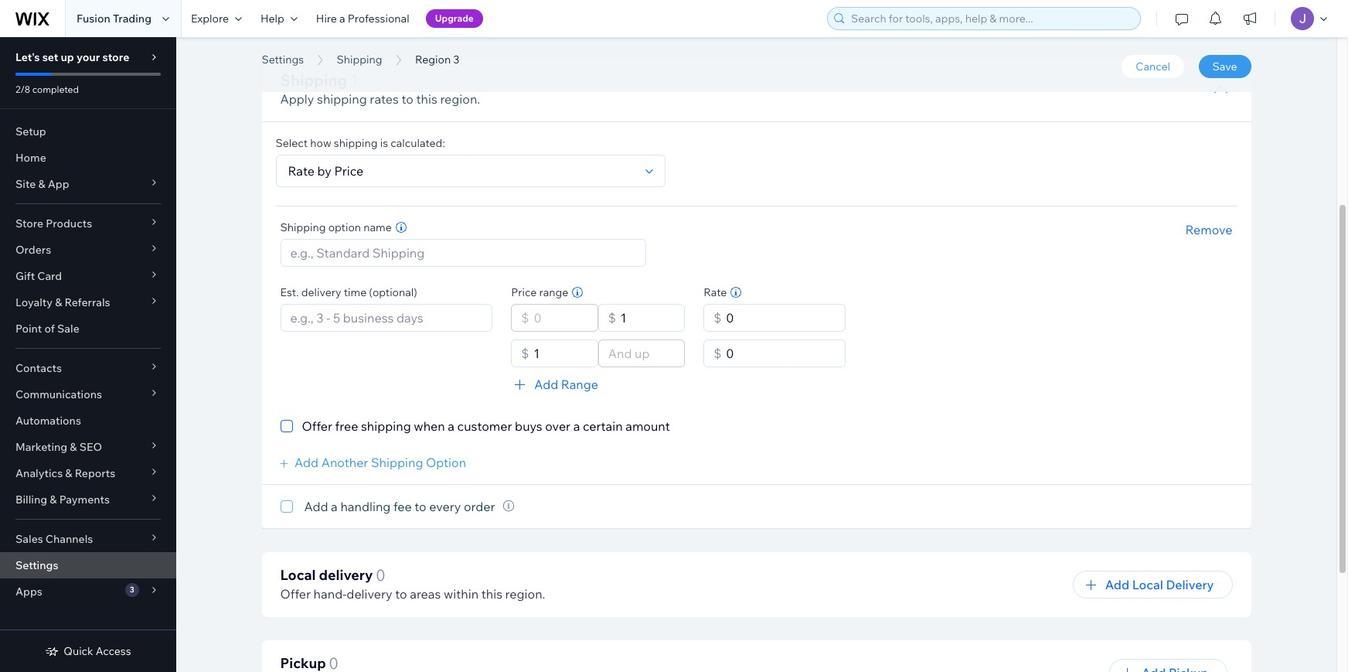 Task type: describe. For each thing, give the bounding box(es) containing it.
0 vertical spatial settings
[[262, 53, 304, 67]]

1 vertical spatial to
[[415, 499, 427, 515]]

add local delivery button
[[1073, 571, 1233, 599]]

orders
[[15, 243, 51, 257]]

add range
[[535, 377, 599, 392]]

products
[[46, 217, 92, 230]]

cancel
[[1136, 60, 1171, 73]]

est. delivery time (optional)
[[280, 286, 418, 300]]

remove button
[[1186, 221, 1233, 239]]

fusion trading
[[77, 12, 152, 26]]

contacts
[[15, 361, 62, 375]]

loyalty & referrals button
[[0, 289, 176, 316]]

(optional)
[[369, 286, 418, 300]]

quick access button
[[45, 644, 131, 658]]

app
[[48, 177, 69, 191]]

3 inside sidebar element
[[130, 585, 134, 595]]

And up text field
[[604, 341, 680, 367]]

shipping inside shipping 1 apply shipping rates to this region.
[[317, 91, 367, 107]]

marketing
[[15, 440, 67, 454]]

marketing & seo button
[[0, 434, 176, 460]]

fee
[[394, 499, 412, 515]]

delivery for 0
[[319, 566, 373, 584]]

store products
[[15, 217, 92, 230]]

point
[[15, 322, 42, 336]]

automations link
[[0, 408, 176, 434]]

site & app
[[15, 177, 69, 191]]

a right hire
[[340, 12, 345, 26]]

apps
[[15, 585, 42, 599]]

upgrade
[[435, 12, 474, 24]]

est.
[[280, 286, 299, 300]]

automations
[[15, 414, 81, 428]]

hire a professional
[[316, 12, 410, 26]]

trading
[[113, 12, 152, 26]]

professional
[[348, 12, 410, 26]]

buys
[[515, 419, 543, 434]]

shipping for free
[[361, 419, 411, 434]]

0 vertical spatial settings link
[[254, 52, 312, 67]]

delivery
[[1167, 577, 1215, 593]]

price range
[[511, 286, 569, 300]]

billing & payments
[[15, 493, 110, 507]]

contacts button
[[0, 355, 176, 381]]

billing & payments button
[[0, 487, 176, 513]]

remove
[[1186, 222, 1233, 238]]

2 vertical spatial delivery
[[347, 587, 393, 602]]

upgrade button
[[426, 9, 483, 28]]

& for loyalty
[[55, 295, 62, 309]]

shipping up "add a handling fee to every order"
[[371, 455, 423, 471]]

0 horizontal spatial region
[[262, 33, 356, 68]]

cancel button
[[1123, 55, 1185, 78]]

add another shipping option
[[295, 455, 466, 471]]

let's set up your store
[[15, 50, 129, 64]]

0 horizontal spatial settings link
[[0, 552, 176, 579]]

hire
[[316, 12, 337, 26]]

add for add range
[[535, 377, 559, 392]]

offer inside option
[[302, 419, 333, 434]]

Search for tools, apps, help & more... field
[[847, 8, 1136, 29]]

1 horizontal spatial region 3
[[415, 53, 460, 67]]

help button
[[251, 0, 307, 37]]

settings inside sidebar element
[[15, 558, 58, 572]]

shipping link
[[329, 52, 390, 67]]

gift card button
[[0, 263, 176, 289]]

e.g., 3 - 5 business days field
[[286, 305, 487, 331]]

2/8
[[15, 84, 30, 95]]

add for add another shipping option
[[295, 455, 319, 471]]

0
[[376, 566, 386, 585]]

local delivery 0 offer hand-delivery to areas within this region.
[[280, 566, 546, 602]]

name
[[364, 221, 392, 235]]

how
[[310, 136, 332, 150]]

reports
[[75, 466, 115, 480]]

shipping option name
[[280, 221, 392, 235]]

range
[[539, 286, 569, 300]]

this inside shipping 1 apply shipping rates to this region.
[[416, 91, 438, 107]]

offer inside local delivery 0 offer hand-delivery to areas within this region.
[[280, 587, 311, 602]]

setup link
[[0, 118, 176, 145]]

1 horizontal spatial region
[[415, 53, 451, 67]]

sales channels button
[[0, 526, 176, 552]]

add a handling fee to every order
[[304, 499, 495, 515]]

gift card
[[15, 269, 62, 283]]

offer free shipping when a customer buys over a certain amount
[[302, 419, 670, 434]]

when
[[414, 419, 445, 434]]

& for billing
[[50, 493, 57, 507]]

info tooltip image
[[503, 500, 515, 512]]

select how shipping is calculated:
[[276, 136, 445, 150]]

option
[[328, 221, 361, 235]]

add local delivery
[[1106, 577, 1215, 593]]

sales
[[15, 532, 43, 546]]

a right over
[[574, 419, 580, 434]]

Offer free shipping when a customer buys over a certain amount checkbox
[[280, 417, 670, 436]]

up
[[61, 50, 74, 64]]

site
[[15, 177, 36, 191]]

communications
[[15, 388, 102, 401]]



Task type: locate. For each thing, give the bounding box(es) containing it.
1 vertical spatial settings
[[15, 558, 58, 572]]

point of sale
[[15, 322, 80, 336]]

& for marketing
[[70, 440, 77, 454]]

payments
[[59, 493, 110, 507]]

store
[[102, 50, 129, 64]]

0 vertical spatial this
[[416, 91, 438, 107]]

delivery for time
[[301, 286, 342, 300]]

None text field
[[616, 305, 680, 331], [529, 341, 593, 367], [722, 341, 841, 367], [616, 305, 680, 331], [529, 341, 593, 367], [722, 341, 841, 367]]

within
[[444, 587, 479, 602]]

1 horizontal spatial 3
[[362, 33, 378, 68]]

option
[[426, 455, 466, 471]]

offer left free
[[302, 419, 333, 434]]

add left handling
[[304, 499, 328, 515]]

shipping inside offer free shipping when a customer buys over a certain amount option
[[361, 419, 411, 434]]

None field
[[283, 156, 639, 187]]

fusion
[[77, 12, 110, 26]]

offer
[[302, 419, 333, 434], [280, 587, 311, 602]]

marketing & seo
[[15, 440, 102, 454]]

a
[[340, 12, 345, 26], [448, 419, 455, 434], [574, 419, 580, 434], [331, 499, 338, 515]]

region 3 down upgrade button
[[415, 53, 460, 67]]

2/8 completed
[[15, 84, 79, 95]]

0 vertical spatial to
[[402, 91, 414, 107]]

a left handling
[[331, 499, 338, 515]]

order
[[464, 499, 495, 515]]

1 horizontal spatial local
[[1133, 577, 1164, 593]]

analytics & reports
[[15, 466, 115, 480]]

1 vertical spatial offer
[[280, 587, 311, 602]]

& right site
[[38, 177, 45, 191]]

0 vertical spatial shipping
[[317, 91, 367, 107]]

2 vertical spatial to
[[395, 587, 407, 602]]

to inside shipping 1 apply shipping rates to this region.
[[402, 91, 414, 107]]

& left "reports"
[[65, 466, 72, 480]]

quick access
[[64, 644, 131, 658]]

1 horizontal spatial this
[[482, 587, 503, 602]]

0 vertical spatial region.
[[440, 91, 480, 107]]

settings link
[[254, 52, 312, 67], [0, 552, 176, 579]]

help
[[261, 12, 285, 26]]

time
[[344, 286, 367, 300]]

delivery up hand- at the left bottom of the page
[[319, 566, 373, 584]]

save
[[1213, 60, 1238, 73]]

region down hire
[[262, 33, 356, 68]]

3 down upgrade button
[[454, 53, 460, 67]]

gift
[[15, 269, 35, 283]]

another
[[322, 455, 368, 471]]

arrow up outline image
[[1214, 82, 1229, 97]]

to inside local delivery 0 offer hand-delivery to areas within this region.
[[395, 587, 407, 602]]

1 vertical spatial this
[[482, 587, 503, 602]]

shipping down 1
[[317, 91, 367, 107]]

add another shipping option button
[[280, 455, 466, 471]]

3 down hire a professional
[[362, 33, 378, 68]]

plus xs image
[[280, 461, 288, 468]]

add
[[535, 377, 559, 392], [295, 455, 319, 471], [304, 499, 328, 515], [1106, 577, 1130, 593]]

settings
[[262, 53, 304, 67], [15, 558, 58, 572]]

3 up access in the left of the page
[[130, 585, 134, 595]]

explore
[[191, 12, 229, 26]]

add left the delivery
[[1106, 577, 1130, 593]]

seo
[[79, 440, 102, 454]]

0 horizontal spatial local
[[280, 566, 316, 584]]

& for analytics
[[65, 466, 72, 480]]

channels
[[46, 532, 93, 546]]

access
[[96, 644, 131, 658]]

shipping left option
[[280, 221, 326, 235]]

card
[[37, 269, 62, 283]]

shipping inside shipping 1 apply shipping rates to this region.
[[280, 70, 348, 90]]

is
[[380, 136, 388, 150]]

local inside button
[[1133, 577, 1164, 593]]

$
[[522, 310, 529, 326], [609, 310, 616, 326], [714, 310, 722, 326], [522, 346, 529, 362], [714, 346, 722, 362]]

settings down help button
[[262, 53, 304, 67]]

region. right the within
[[506, 587, 546, 602]]

region 3 down hire
[[262, 33, 378, 68]]

1 horizontal spatial region.
[[506, 587, 546, 602]]

completed
[[32, 84, 79, 95]]

region. up the calculated:
[[440, 91, 480, 107]]

store products button
[[0, 210, 176, 237]]

home link
[[0, 145, 176, 171]]

2 vertical spatial shipping
[[361, 419, 411, 434]]

rate
[[704, 286, 727, 300]]

None text field
[[529, 305, 593, 331], [722, 305, 841, 331], [529, 305, 593, 331], [722, 305, 841, 331]]

0 horizontal spatial 3
[[130, 585, 134, 595]]

shipping for how
[[334, 136, 378, 150]]

your
[[77, 50, 100, 64]]

& right loyalty at the left top
[[55, 295, 62, 309]]

region 3
[[262, 33, 378, 68], [415, 53, 460, 67]]

add inside add local delivery button
[[1106, 577, 1130, 593]]

delivery down 0
[[347, 587, 393, 602]]

region. inside local delivery 0 offer hand-delivery to areas within this region.
[[506, 587, 546, 602]]

certain
[[583, 419, 623, 434]]

site & app button
[[0, 171, 176, 197]]

0 horizontal spatial settings
[[15, 558, 58, 572]]

add inside add range button
[[535, 377, 559, 392]]

0 horizontal spatial this
[[416, 91, 438, 107]]

0 vertical spatial offer
[[302, 419, 333, 434]]

shipping left is
[[334, 136, 378, 150]]

apply
[[280, 91, 314, 107]]

this right the within
[[482, 587, 503, 602]]

billing
[[15, 493, 47, 507]]

shipping 1 apply shipping rates to this region.
[[280, 70, 480, 107]]

settings link down help button
[[254, 52, 312, 67]]

add range button
[[511, 375, 793, 394]]

communications button
[[0, 381, 176, 408]]

delivery right "est."
[[301, 286, 342, 300]]

e.g., Standard Shipping field
[[286, 240, 642, 266]]

quick
[[64, 644, 93, 658]]

1 horizontal spatial settings
[[262, 53, 304, 67]]

areas
[[410, 587, 441, 602]]

referrals
[[65, 295, 110, 309]]

region.
[[440, 91, 480, 107], [506, 587, 546, 602]]

shipping
[[317, 91, 367, 107], [334, 136, 378, 150], [361, 419, 411, 434]]

point of sale link
[[0, 316, 176, 342]]

region
[[262, 33, 356, 68], [415, 53, 451, 67]]

of
[[44, 322, 55, 336]]

hand-
[[314, 587, 347, 602]]

free
[[335, 419, 358, 434]]

1 vertical spatial region.
[[506, 587, 546, 602]]

rates
[[370, 91, 399, 107]]

shipping up add another shipping option
[[361, 419, 411, 434]]

analytics & reports button
[[0, 460, 176, 487]]

add left range at left
[[535, 377, 559, 392]]

this inside local delivery 0 offer hand-delivery to areas within this region.
[[482, 587, 503, 602]]

offer left hand- at the left bottom of the page
[[280, 587, 311, 602]]

& right billing
[[50, 493, 57, 507]]

local inside local delivery 0 offer hand-delivery to areas within this region.
[[280, 566, 316, 584]]

select
[[276, 136, 308, 150]]

shipping for shipping option name
[[280, 221, 326, 235]]

& for site
[[38, 177, 45, 191]]

a right when
[[448, 419, 455, 434]]

this
[[416, 91, 438, 107], [482, 587, 503, 602]]

customer
[[458, 419, 512, 434]]

0 vertical spatial delivery
[[301, 286, 342, 300]]

region. inside shipping 1 apply shipping rates to this region.
[[440, 91, 480, 107]]

0 horizontal spatial region 3
[[262, 33, 378, 68]]

3
[[362, 33, 378, 68], [454, 53, 460, 67], [130, 585, 134, 595]]

add for add local delivery
[[1106, 577, 1130, 593]]

shipping for shipping 1 apply shipping rates to this region.
[[280, 70, 348, 90]]

sidebar element
[[0, 37, 176, 672]]

delivery
[[301, 286, 342, 300], [319, 566, 373, 584], [347, 587, 393, 602]]

1 vertical spatial settings link
[[0, 552, 176, 579]]

region down upgrade button
[[415, 53, 451, 67]]

local left the delivery
[[1133, 577, 1164, 593]]

amount
[[626, 419, 670, 434]]

set
[[42, 50, 58, 64]]

local
[[280, 566, 316, 584], [1133, 577, 1164, 593]]

to left areas
[[395, 587, 407, 602]]

0 horizontal spatial region.
[[440, 91, 480, 107]]

to right rates
[[402, 91, 414, 107]]

2 horizontal spatial 3
[[454, 53, 460, 67]]

handling
[[341, 499, 391, 515]]

calculated:
[[391, 136, 445, 150]]

sales channels
[[15, 532, 93, 546]]

settings link down channels at the left bottom of the page
[[0, 552, 176, 579]]

& left seo
[[70, 440, 77, 454]]

to right fee
[[415, 499, 427, 515]]

settings down sales
[[15, 558, 58, 572]]

let's
[[15, 50, 40, 64]]

local up hand- at the left bottom of the page
[[280, 566, 316, 584]]

add for add a handling fee to every order
[[304, 499, 328, 515]]

1 vertical spatial shipping
[[334, 136, 378, 150]]

analytics
[[15, 466, 63, 480]]

over
[[546, 419, 571, 434]]

1 horizontal spatial settings link
[[254, 52, 312, 67]]

loyalty
[[15, 295, 53, 309]]

this right rates
[[416, 91, 438, 107]]

shipping up apply
[[280, 70, 348, 90]]

store
[[15, 217, 43, 230]]

1 vertical spatial delivery
[[319, 566, 373, 584]]

shipping up 1
[[337, 53, 383, 67]]

add right plus xs icon
[[295, 455, 319, 471]]

shipping for shipping
[[337, 53, 383, 67]]

1
[[351, 70, 359, 90]]

loyalty & referrals
[[15, 295, 110, 309]]



Task type: vqa. For each thing, say whether or not it's contained in the screenshot.
middle to
yes



